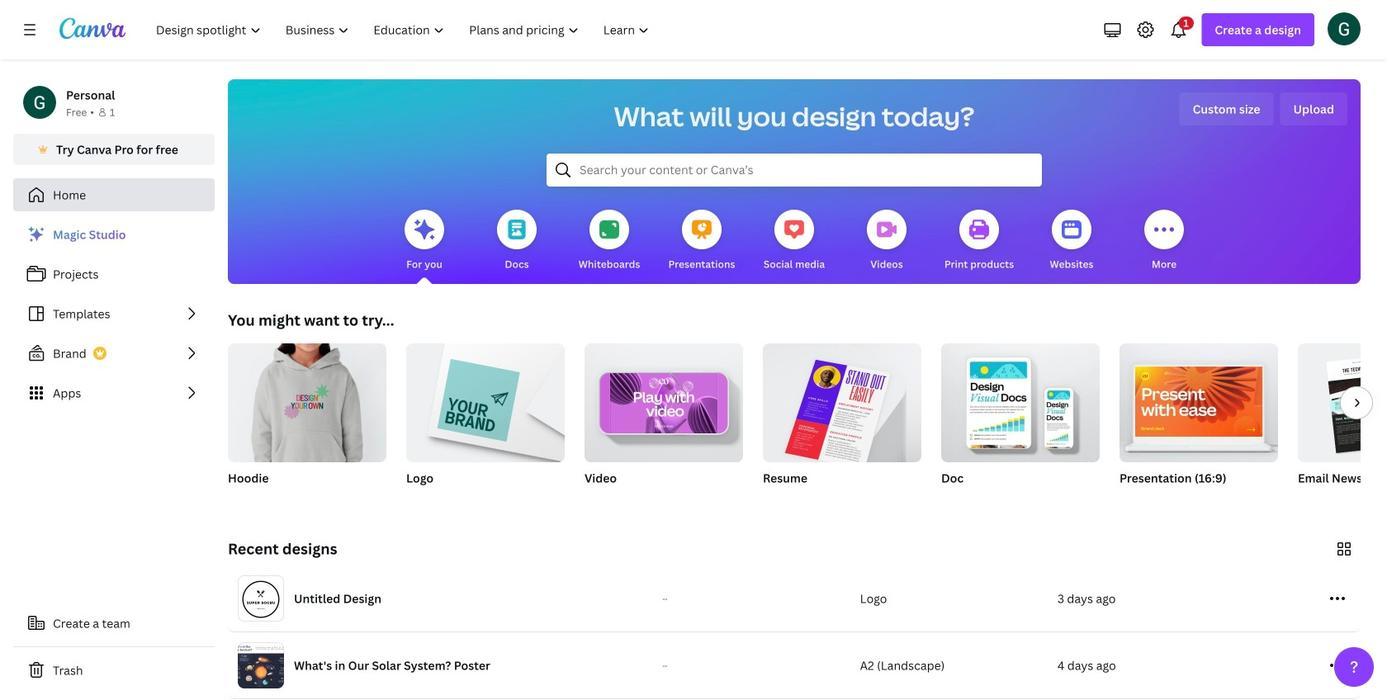 Task type: vqa. For each thing, say whether or not it's contained in the screenshot.
Top level navigation element
yes



Task type: describe. For each thing, give the bounding box(es) containing it.
Search search field
[[580, 154, 1009, 186]]

greg robinson image
[[1328, 12, 1361, 45]]



Task type: locate. For each thing, give the bounding box(es) containing it.
top level navigation element
[[145, 13, 664, 46]]

group
[[228, 337, 386, 507], [228, 337, 386, 462], [406, 337, 565, 507], [406, 337, 565, 462], [585, 337, 743, 507], [585, 337, 743, 462], [763, 337, 922, 507], [763, 337, 922, 470], [941, 344, 1100, 507], [941, 344, 1100, 462], [1120, 344, 1278, 507], [1298, 344, 1387, 507]]

None search field
[[547, 154, 1042, 187]]

list
[[13, 218, 215, 410]]



